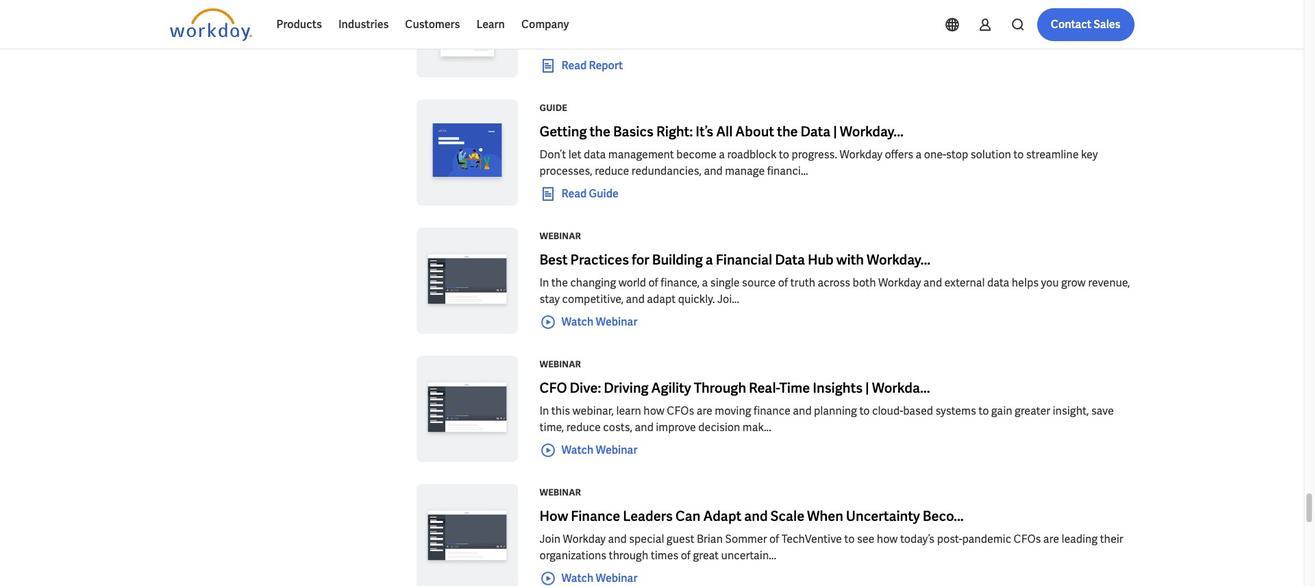 Task type: locate. For each thing, give the bounding box(es) containing it.
cfos up improve
[[667, 404, 695, 418]]

0 vertical spatial reduce
[[595, 164, 630, 178]]

truth
[[791, 276, 816, 290]]

post-
[[938, 532, 963, 546]]

management
[[609, 147, 675, 162]]

data right let
[[584, 147, 606, 162]]

1 vertical spatial in
[[540, 404, 549, 418]]

finance,
[[661, 276, 700, 290]]

1 vertical spatial |
[[866, 379, 870, 397]]

time,
[[540, 420, 564, 435]]

2 vertical spatial watch webinar link
[[540, 570, 638, 586]]

reduce up read guide
[[595, 164, 630, 178]]

0 horizontal spatial are
[[629, 19, 645, 34]]

and left external
[[924, 276, 943, 290]]

watch webinar for dive:
[[562, 443, 638, 457]]

become
[[677, 147, 717, 162]]

0 horizontal spatial the
[[552, 276, 568, 290]]

insight,
[[1053, 404, 1090, 418]]

how right see
[[877, 532, 898, 546]]

2 horizontal spatial are
[[1044, 532, 1060, 546]]

how up and...
[[766, 19, 787, 34]]

to inside cfos and chros are increasingly focused on how to maximize time and budget, with an emphasis on enterprise agility and a laser-like understanding of employee and...
[[790, 19, 800, 34]]

the left basics
[[590, 123, 611, 141]]

1 horizontal spatial are
[[697, 404, 713, 418]]

with inside 'best practices for building a financial data hub with workday... in the changing world of finance, a single source of truth across both workday and external data helps you grow revenue, stay competitive, and adapt quickly. joi...'
[[837, 251, 865, 269]]

watch webinar for practices
[[562, 315, 638, 329]]

workday... up offers in the right top of the page
[[840, 123, 904, 141]]

2 vertical spatial are
[[1044, 532, 1060, 546]]

1 vertical spatial workday
[[879, 276, 922, 290]]

0 vertical spatial |
[[834, 123, 838, 141]]

1 vertical spatial reduce
[[567, 420, 601, 435]]

let
[[569, 147, 582, 162]]

understanding
[[616, 36, 688, 50]]

and down become
[[704, 164, 723, 178]]

3 watch webinar from the top
[[562, 571, 638, 585]]

and up sommer
[[745, 507, 768, 525]]

sales
[[1094, 17, 1121, 32]]

2 watch from the top
[[562, 443, 594, 457]]

2 vertical spatial how
[[877, 532, 898, 546]]

guide
[[540, 102, 568, 114], [589, 186, 619, 201]]

uncertain...
[[722, 548, 777, 563]]

1 vertical spatial watch
[[562, 443, 594, 457]]

adapt
[[647, 292, 676, 306]]

watch webinar link down competitive,
[[540, 314, 638, 330]]

cfos and chros are increasingly focused on how to maximize time and budget, with an emphasis on enterprise agility and a laser-like understanding of employee and...
[[540, 19, 1125, 50]]

1 vertical spatial cfos
[[667, 404, 695, 418]]

uncertainty
[[847, 507, 921, 525]]

1 vertical spatial data
[[988, 276, 1010, 290]]

through
[[609, 548, 649, 563]]

and down world at left top
[[626, 292, 645, 306]]

0 vertical spatial watch webinar
[[562, 315, 638, 329]]

watch down competitive,
[[562, 315, 594, 329]]

read down processes,
[[562, 186, 587, 201]]

watch for finance
[[562, 571, 594, 585]]

2 horizontal spatial how
[[877, 532, 898, 546]]

2 in from the top
[[540, 404, 549, 418]]

basics
[[614, 123, 654, 141]]

1 watch from the top
[[562, 315, 594, 329]]

are inside how finance leaders can adapt and scale when uncertainty beco... join workday and special guest brian sommer of techventive to see how today's post-pandemic cfos are leading their organizations through times of great uncertain...
[[1044, 532, 1060, 546]]

workday right the both
[[879, 276, 922, 290]]

watch down time,
[[562, 443, 594, 457]]

costs,
[[604, 420, 633, 435]]

1 vertical spatial watch webinar link
[[540, 442, 638, 459]]

cfos
[[540, 19, 567, 34], [667, 404, 695, 418], [1014, 532, 1042, 546]]

contact
[[1052, 17, 1092, 32]]

| up progress.
[[834, 123, 838, 141]]

on right the 'emphasis'
[[1026, 19, 1039, 34]]

to inside how finance leaders can adapt and scale when uncertainty beco... join workday and special guest brian sommer of techventive to see how today's post-pandemic cfos are leading their organizations through times of great uncertain...
[[845, 532, 855, 546]]

both
[[853, 276, 876, 290]]

2 vertical spatial workday
[[563, 532, 606, 546]]

a left laser-
[[561, 36, 567, 50]]

watch webinar link for finance
[[540, 570, 638, 586]]

go to the homepage image
[[170, 8, 252, 41]]

2 vertical spatial cfos
[[1014, 532, 1042, 546]]

data
[[584, 147, 606, 162], [988, 276, 1010, 290]]

don't
[[540, 147, 567, 162]]

in left this
[[540, 404, 549, 418]]

emphasis
[[976, 19, 1024, 34]]

quickly.
[[679, 292, 715, 306]]

0 vertical spatial how
[[766, 19, 787, 34]]

workday inside getting the basics right: it's all about the data | workday... don't let data management become a roadblock to progress. workday offers a one-stop solution to streamline key processes, reduce redundancies, and manage financi...
[[840, 147, 883, 162]]

are inside cfo dive: driving agility through real-time insights | workda... in this webinar, learn how cfos are moving finance and planning to cloud-based systems to gain greater insight, save time, reduce costs, and improve decision mak...
[[697, 404, 713, 418]]

are
[[629, 19, 645, 34], [697, 404, 713, 418], [1044, 532, 1060, 546]]

finance
[[571, 507, 621, 525]]

finance
[[754, 404, 791, 418]]

2 on from the left
[[1026, 19, 1039, 34]]

1 horizontal spatial cfos
[[667, 404, 695, 418]]

reduce down webinar,
[[567, 420, 601, 435]]

0 vertical spatial data
[[801, 123, 831, 141]]

0 horizontal spatial cfos
[[540, 19, 567, 34]]

the right about
[[777, 123, 798, 141]]

1 vertical spatial are
[[697, 404, 713, 418]]

improve
[[656, 420, 697, 435]]

laser-
[[569, 36, 597, 50]]

the inside 'best practices for building a financial data hub with workday... in the changing world of finance, a single source of truth across both workday and external data helps you grow revenue, stay competitive, and adapt quickly. joi...'
[[552, 276, 568, 290]]

stay
[[540, 292, 560, 306]]

0 vertical spatial workday
[[840, 147, 883, 162]]

building
[[653, 251, 703, 269]]

employee
[[703, 36, 751, 50]]

to left the maximize
[[790, 19, 800, 34]]

how right learn
[[644, 404, 665, 418]]

1 on from the left
[[751, 19, 764, 34]]

on
[[751, 19, 764, 34], [1026, 19, 1039, 34]]

0 horizontal spatial |
[[834, 123, 838, 141]]

how
[[540, 507, 569, 525]]

helps
[[1012, 276, 1039, 290]]

1 horizontal spatial |
[[866, 379, 870, 397]]

0 horizontal spatial data
[[584, 147, 606, 162]]

workday... inside getting the basics right: it's all about the data | workday... don't let data management become a roadblock to progress. workday offers a one-stop solution to streamline key processes, reduce redundancies, and manage financi...
[[840, 123, 904, 141]]

0 vertical spatial read
[[562, 58, 587, 73]]

0 horizontal spatial how
[[644, 404, 665, 418]]

right:
[[657, 123, 693, 141]]

watch webinar link down costs,
[[540, 442, 638, 459]]

read report link
[[540, 57, 623, 74]]

2 watch webinar from the top
[[562, 443, 638, 457]]

cfos right pandemic
[[1014, 532, 1042, 546]]

of left truth
[[779, 276, 788, 290]]

data up truth
[[776, 251, 806, 269]]

and up through
[[608, 532, 627, 546]]

watch webinar
[[562, 315, 638, 329], [562, 443, 638, 457], [562, 571, 638, 585]]

watch webinar down organizations
[[562, 571, 638, 585]]

and right the "time"
[[876, 19, 895, 34]]

2 watch webinar link from the top
[[540, 442, 638, 459]]

of down increasingly
[[691, 36, 701, 50]]

one-
[[925, 147, 947, 162]]

the up the stay
[[552, 276, 568, 290]]

0 vertical spatial data
[[584, 147, 606, 162]]

systems
[[936, 404, 977, 418]]

are up decision in the right bottom of the page
[[697, 404, 713, 418]]

reduce
[[595, 164, 630, 178], [567, 420, 601, 435]]

customers button
[[397, 8, 469, 41]]

in inside 'best practices for building a financial data hub with workday... in the changing world of finance, a single source of truth across both workday and external data helps you grow revenue, stay competitive, and adapt quickly. joi...'
[[540, 276, 549, 290]]

and down time
[[793, 404, 812, 418]]

1 horizontal spatial data
[[988, 276, 1010, 290]]

workday up organizations
[[563, 532, 606, 546]]

1 horizontal spatial on
[[1026, 19, 1039, 34]]

on up and...
[[751, 19, 764, 34]]

watch webinar link down organizations
[[540, 570, 638, 586]]

watch webinar down costs,
[[562, 443, 638, 457]]

learn
[[477, 17, 505, 32]]

when
[[808, 507, 844, 525]]

2 read from the top
[[562, 186, 587, 201]]

read for read guide
[[562, 186, 587, 201]]

data up progress.
[[801, 123, 831, 141]]

0 vertical spatial workday...
[[840, 123, 904, 141]]

0 horizontal spatial guide
[[540, 102, 568, 114]]

1 vertical spatial watch webinar
[[562, 443, 638, 457]]

2 horizontal spatial cfos
[[1014, 532, 1042, 546]]

are up understanding
[[629, 19, 645, 34]]

webinar down competitive,
[[596, 315, 638, 329]]

0 vertical spatial guide
[[540, 102, 568, 114]]

1 vertical spatial read
[[562, 186, 587, 201]]

watch down organizations
[[562, 571, 594, 585]]

enterprise
[[1041, 19, 1092, 34]]

how inside cfo dive: driving agility through real-time insights | workda... in this webinar, learn how cfos are moving finance and planning to cloud-based systems to gain greater insight, save time, reduce costs, and improve decision mak...
[[644, 404, 665, 418]]

data left helps at top
[[988, 276, 1010, 290]]

1 vertical spatial with
[[837, 251, 865, 269]]

of
[[691, 36, 701, 50], [649, 276, 659, 290], [779, 276, 788, 290], [770, 532, 780, 546], [681, 548, 691, 563]]

to left see
[[845, 532, 855, 546]]

workday left offers in the right top of the page
[[840, 147, 883, 162]]

watch for dive:
[[562, 443, 594, 457]]

it's
[[696, 123, 714, 141]]

workday...
[[840, 123, 904, 141], [867, 251, 931, 269]]

financi...
[[768, 164, 809, 178]]

1 vertical spatial data
[[776, 251, 806, 269]]

webinar
[[540, 230, 581, 242], [596, 315, 638, 329], [540, 359, 581, 370], [596, 443, 638, 457], [540, 487, 581, 498], [596, 571, 638, 585]]

1 vertical spatial how
[[644, 404, 665, 418]]

3 watch from the top
[[562, 571, 594, 585]]

greater
[[1015, 404, 1051, 418]]

0 vertical spatial watch
[[562, 315, 594, 329]]

with left an
[[937, 19, 959, 34]]

1 watch webinar from the top
[[562, 315, 638, 329]]

1 in from the top
[[540, 276, 549, 290]]

to left gain at the bottom
[[979, 404, 990, 418]]

1 horizontal spatial with
[[937, 19, 959, 34]]

and down learn
[[635, 420, 654, 435]]

their
[[1101, 532, 1124, 546]]

with up the both
[[837, 251, 865, 269]]

to right solution
[[1014, 147, 1025, 162]]

| inside cfo dive: driving agility through real-time insights | workda... in this webinar, learn how cfos are moving finance and planning to cloud-based systems to gain greater insight, save time, reduce costs, and improve decision mak...
[[866, 379, 870, 397]]

2 vertical spatial watch
[[562, 571, 594, 585]]

0 horizontal spatial with
[[837, 251, 865, 269]]

dive:
[[570, 379, 601, 397]]

watch webinar link
[[540, 314, 638, 330], [540, 442, 638, 459], [540, 570, 638, 586]]

0 vertical spatial are
[[629, 19, 645, 34]]

1 watch webinar link from the top
[[540, 314, 638, 330]]

3 watch webinar link from the top
[[540, 570, 638, 586]]

stop
[[947, 147, 969, 162]]

company button
[[513, 8, 578, 41]]

financial
[[716, 251, 773, 269]]

and
[[570, 19, 588, 34], [876, 19, 895, 34], [540, 36, 559, 50], [704, 164, 723, 178], [924, 276, 943, 290], [626, 292, 645, 306], [793, 404, 812, 418], [635, 420, 654, 435], [745, 507, 768, 525], [608, 532, 627, 546]]

chros
[[591, 19, 627, 34]]

can
[[676, 507, 701, 525]]

1 read from the top
[[562, 58, 587, 73]]

0 vertical spatial cfos
[[540, 19, 567, 34]]

cfos inside cfos and chros are increasingly focused on how to maximize time and budget, with an emphasis on enterprise agility and a laser-like understanding of employee and...
[[540, 19, 567, 34]]

0 vertical spatial in
[[540, 276, 549, 290]]

watch webinar down competitive,
[[562, 315, 638, 329]]

0 horizontal spatial on
[[751, 19, 764, 34]]

and up laser-
[[570, 19, 588, 34]]

cfos up read report link
[[540, 19, 567, 34]]

guide down processes,
[[589, 186, 619, 201]]

how inside how finance leaders can adapt and scale when uncertainty beco... join workday and special guest brian sommer of techventive to see how today's post-pandemic cfos are leading their organizations through times of great uncertain...
[[877, 532, 898, 546]]

in up the stay
[[540, 276, 549, 290]]

webinar up 'cfo'
[[540, 359, 581, 370]]

gain
[[992, 404, 1013, 418]]

are left leading
[[1044, 532, 1060, 546]]

this
[[552, 404, 570, 418]]

streamline
[[1027, 147, 1079, 162]]

| right the insights at the bottom of the page
[[866, 379, 870, 397]]

in inside cfo dive: driving agility through real-time insights | workda... in this webinar, learn how cfos are moving finance and planning to cloud-based systems to gain greater insight, save time, reduce costs, and improve decision mak...
[[540, 404, 549, 418]]

1 horizontal spatial how
[[766, 19, 787, 34]]

1 vertical spatial workday...
[[867, 251, 931, 269]]

how inside cfos and chros are increasingly focused on how to maximize time and budget, with an emphasis on enterprise agility and a laser-like understanding of employee and...
[[766, 19, 787, 34]]

2 vertical spatial watch webinar
[[562, 571, 638, 585]]

0 vertical spatial watch webinar link
[[540, 314, 638, 330]]

workday... up the both
[[867, 251, 931, 269]]

leaders
[[623, 507, 673, 525]]

a left one-
[[916, 147, 922, 162]]

read down laser-
[[562, 58, 587, 73]]

|
[[834, 123, 838, 141], [866, 379, 870, 397]]

1 vertical spatial guide
[[589, 186, 619, 201]]

guide up getting
[[540, 102, 568, 114]]

0 vertical spatial with
[[937, 19, 959, 34]]



Task type: describe. For each thing, give the bounding box(es) containing it.
real-
[[749, 379, 780, 397]]

cfos inside cfo dive: driving agility through real-time insights | workda... in this webinar, learn how cfos are moving finance and planning to cloud-based systems to gain greater insight, save time, reduce costs, and improve decision mak...
[[667, 404, 695, 418]]

guest
[[667, 532, 695, 546]]

like
[[597, 36, 614, 50]]

joi...
[[718, 292, 740, 306]]

external
[[945, 276, 986, 290]]

save
[[1092, 404, 1115, 418]]

customers
[[405, 17, 460, 32]]

webinar up how
[[540, 487, 581, 498]]

agility
[[1095, 19, 1125, 34]]

driving
[[604, 379, 649, 397]]

insights
[[813, 379, 863, 397]]

industries
[[339, 17, 389, 32]]

read report
[[562, 58, 623, 73]]

data inside 'best practices for building a financial data hub with workday... in the changing world of finance, a single source of truth across both workday and external data helps you grow revenue, stay competitive, and adapt quickly. joi...'
[[776, 251, 806, 269]]

1 horizontal spatial the
[[590, 123, 611, 141]]

times
[[651, 548, 679, 563]]

budget,
[[897, 19, 935, 34]]

scale
[[771, 507, 805, 525]]

great
[[693, 548, 719, 563]]

cfo dive: driving agility through real-time insights | workda... in this webinar, learn how cfos are moving finance and planning to cloud-based systems to gain greater insight, save time, reduce costs, and improve decision mak...
[[540, 379, 1115, 435]]

reduce inside cfo dive: driving agility through real-time insights | workda... in this webinar, learn how cfos are moving finance and planning to cloud-based systems to gain greater insight, save time, reduce costs, and improve decision mak...
[[567, 420, 601, 435]]

watch webinar for finance
[[562, 571, 638, 585]]

for
[[632, 251, 650, 269]]

workday inside how finance leaders can adapt and scale when uncertainty beco... join workday and special guest brian sommer of techventive to see how today's post-pandemic cfos are leading their organizations through times of great uncertain...
[[563, 532, 606, 546]]

changing
[[571, 276, 617, 290]]

data inside 'best practices for building a financial data hub with workday... in the changing world of finance, a single source of truth across both workday and external data helps you grow revenue, stay competitive, and adapt quickly. joi...'
[[988, 276, 1010, 290]]

a down all on the right
[[719, 147, 725, 162]]

single
[[711, 276, 740, 290]]

company
[[522, 17, 569, 32]]

how finance leaders can adapt and scale when uncertainty beco... join workday and special guest brian sommer of techventive to see how today's post-pandemic cfos are leading their organizations through times of great uncertain...
[[540, 507, 1124, 563]]

webinar down through
[[596, 571, 638, 585]]

of inside cfos and chros are increasingly focused on how to maximize time and budget, with an emphasis on enterprise agility and a laser-like understanding of employee and...
[[691, 36, 701, 50]]

based
[[904, 404, 934, 418]]

watch webinar link for dive:
[[540, 442, 638, 459]]

through
[[694, 379, 747, 397]]

of up adapt
[[649, 276, 659, 290]]

contact sales link
[[1038, 8, 1135, 41]]

in for best practices for building a financial data hub with workday...
[[540, 276, 549, 290]]

workda...
[[873, 379, 931, 397]]

solution
[[971, 147, 1012, 162]]

and inside getting the basics right: it's all about the data | workday... don't let data management become a roadblock to progress. workday offers a one-stop solution to streamline key processes, reduce redundancies, and manage financi...
[[704, 164, 723, 178]]

watch for practices
[[562, 315, 594, 329]]

with inside cfos and chros are increasingly focused on how to maximize time and budget, with an emphasis on enterprise agility and a laser-like understanding of employee and...
[[937, 19, 959, 34]]

cloud-
[[873, 404, 904, 418]]

across
[[818, 276, 851, 290]]

practices
[[571, 251, 629, 269]]

data inside getting the basics right: it's all about the data | workday... don't let data management become a roadblock to progress. workday offers a one-stop solution to streamline key processes, reduce redundancies, and manage financi...
[[801, 123, 831, 141]]

join
[[540, 532, 561, 546]]

see
[[858, 532, 875, 546]]

read guide link
[[540, 186, 619, 202]]

a up "single"
[[706, 251, 714, 269]]

to left cloud-
[[860, 404, 870, 418]]

read for read report
[[562, 58, 587, 73]]

contact sales
[[1052, 17, 1121, 32]]

key
[[1082, 147, 1099, 162]]

report
[[589, 58, 623, 73]]

best practices for building a financial data hub with workday... in the changing world of finance, a single source of truth across both workday and external data helps you grow revenue, stay competitive, and adapt quickly. joi...
[[540, 251, 1131, 306]]

webinar down costs,
[[596, 443, 638, 457]]

read guide
[[562, 186, 619, 201]]

time
[[852, 19, 874, 34]]

| inside getting the basics right: it's all about the data | workday... don't let data management become a roadblock to progress. workday offers a one-stop solution to streamline key processes, reduce redundancies, and manage financi...
[[834, 123, 838, 141]]

roadblock
[[728, 147, 777, 162]]

a up quickly.
[[702, 276, 708, 290]]

offers
[[885, 147, 914, 162]]

brian
[[697, 532, 723, 546]]

leading
[[1062, 532, 1098, 546]]

getting the basics right: it's all about the data | workday... don't let data management become a roadblock to progress. workday offers a one-stop solution to streamline key processes, reduce redundancies, and manage financi...
[[540, 123, 1099, 178]]

today's
[[901, 532, 935, 546]]

a inside cfos and chros are increasingly focused on how to maximize time and budget, with an emphasis on enterprise agility and a laser-like understanding of employee and...
[[561, 36, 567, 50]]

hub
[[808, 251, 834, 269]]

revenue,
[[1089, 276, 1131, 290]]

watch webinar link for practices
[[540, 314, 638, 330]]

progress.
[[792, 147, 838, 162]]

organizations
[[540, 548, 607, 563]]

cfos inside how finance leaders can adapt and scale when uncertainty beco... join workday and special guest brian sommer of techventive to see how today's post-pandemic cfos are leading their organizations through times of great uncertain...
[[1014, 532, 1042, 546]]

data inside getting the basics right: it's all about the data | workday... don't let data management become a roadblock to progress. workday offers a one-stop solution to streamline key processes, reduce redundancies, and manage financi...
[[584, 147, 606, 162]]

webinar,
[[573, 404, 614, 418]]

sommer
[[726, 532, 768, 546]]

pandemic
[[963, 532, 1012, 546]]

competitive,
[[563, 292, 624, 306]]

focused
[[709, 19, 749, 34]]

2 horizontal spatial the
[[777, 123, 798, 141]]

you
[[1042, 276, 1060, 290]]

adapt
[[704, 507, 742, 525]]

in for cfo dive: driving agility through real-time insights | workda...
[[540, 404, 549, 418]]

agility
[[652, 379, 692, 397]]

to up 'financi...' on the right of the page
[[779, 147, 790, 162]]

1 horizontal spatial guide
[[589, 186, 619, 201]]

are inside cfos and chros are increasingly focused on how to maximize time and budget, with an emphasis on enterprise agility and a laser-like understanding of employee and...
[[629, 19, 645, 34]]

webinar up best in the left top of the page
[[540, 230, 581, 242]]

manage
[[725, 164, 765, 178]]

and down company
[[540, 36, 559, 50]]

learn
[[617, 404, 642, 418]]

increasingly
[[648, 19, 707, 34]]

industries button
[[330, 8, 397, 41]]

getting
[[540, 123, 587, 141]]

of down guest
[[681, 548, 691, 563]]

redundancies,
[[632, 164, 702, 178]]

workday... inside 'best practices for building a financial data hub with workday... in the changing world of finance, a single source of truth across both workday and external data helps you grow revenue, stay competitive, and adapt quickly. joi...'
[[867, 251, 931, 269]]

learn button
[[469, 8, 513, 41]]

and...
[[754, 36, 780, 50]]

decision
[[699, 420, 741, 435]]

workday inside 'best practices for building a financial data hub with workday... in the changing world of finance, a single source of truth across both workday and external data helps you grow revenue, stay competitive, and adapt quickly. joi...'
[[879, 276, 922, 290]]

moving
[[715, 404, 752, 418]]

about
[[736, 123, 775, 141]]

special
[[629, 532, 665, 546]]

an
[[961, 19, 974, 34]]

reduce inside getting the basics right: it's all about the data | workday... don't let data management become a roadblock to progress. workday offers a one-stop solution to streamline key processes, reduce redundancies, and manage financi...
[[595, 164, 630, 178]]

of down the scale
[[770, 532, 780, 546]]



Task type: vqa. For each thing, say whether or not it's contained in the screenshot.
watch webinar associated with Finance
yes



